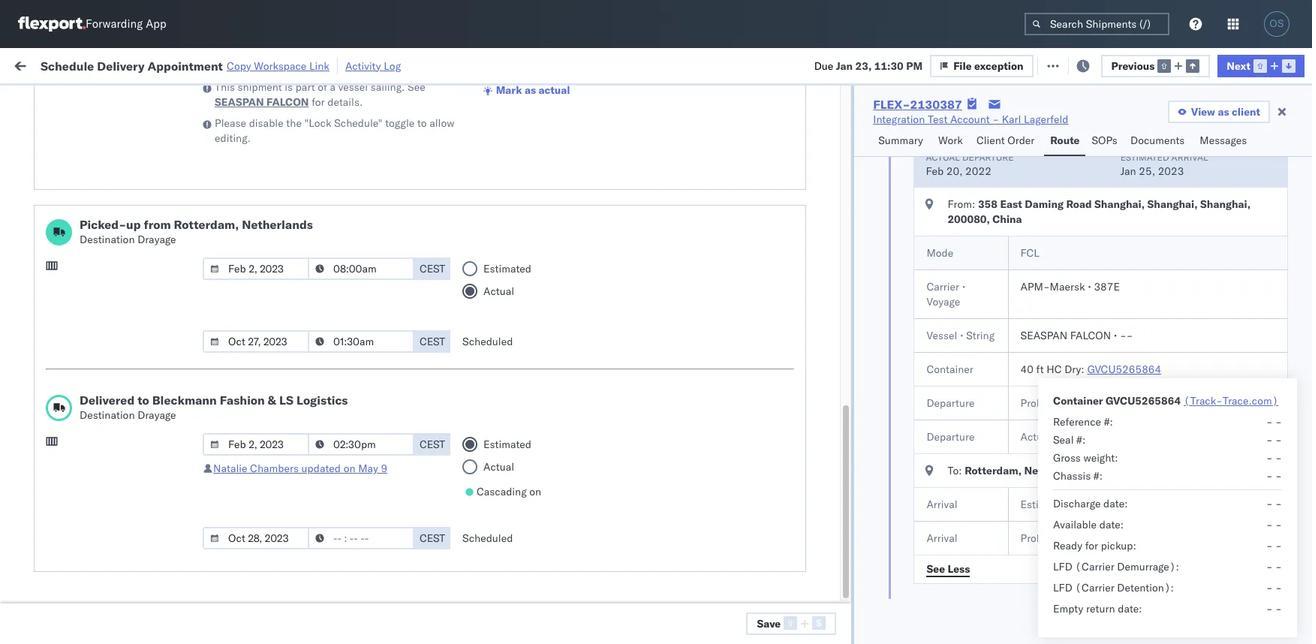 Task type: locate. For each thing, give the bounding box(es) containing it.
actual
[[926, 152, 960, 163], [484, 285, 514, 298], [1021, 430, 1052, 444], [484, 460, 514, 474]]

feb inside actual departure feb 20, 2022
[[926, 164, 944, 178]]

uetu5238478 up apm-
[[1005, 248, 1078, 261]]

1 vertical spatial upload
[[35, 471, 69, 485]]

1 -- : -- -- text field from the top
[[308, 258, 415, 280]]

1 horizontal spatial see
[[927, 562, 945, 576]]

4 schedule pickup from los angeles, ca link from the top
[[35, 371, 213, 401]]

appointment down the workitem button
[[123, 148, 185, 162]]

confirm inside button
[[35, 347, 73, 360]]

6 ca from the top
[[35, 453, 49, 467]]

schedule pickup from los angeles, ca up upload customs clearance documents button
[[35, 174, 202, 202]]

4 ca from the top
[[35, 321, 49, 335]]

5,
[[335, 116, 345, 130], [335, 182, 345, 196]]

container inside container numbers button
[[925, 116, 965, 128]]

ceau7522281, up 20,
[[925, 149, 1002, 162]]

4 ocean fcl from the top
[[460, 347, 512, 361]]

7:00
[[242, 314, 265, 328]]

205
[[346, 58, 366, 72]]

estimated inside the estimated arrival jan 25, 2023
[[1121, 152, 1170, 163]]

0 vertical spatial departure
[[927, 396, 975, 410]]

departure up abcd1234560
[[927, 430, 975, 444]]

flexport. image
[[18, 17, 86, 32]]

1 vertical spatial 8:30
[[242, 546, 265, 559]]

zimu3048342 down available
[[1023, 546, 1094, 559]]

6 - - from the top
[[1267, 518, 1283, 532]]

to inside delivered to bleckmann fashion & ls logistics destination drayage
[[138, 393, 149, 408]]

0 horizontal spatial bosch
[[557, 182, 587, 196]]

1 vertical spatial upload customs clearance documents
[[35, 471, 164, 500]]

2 flex-1889466 from the top
[[829, 281, 907, 295]]

angeles,
[[161, 108, 202, 121], [161, 174, 202, 187], [161, 240, 202, 253], [155, 306, 196, 320], [161, 372, 202, 386], [161, 438, 202, 452]]

date: up available date:
[[1104, 497, 1128, 511]]

2 ceau7522281, hlxu6269489, hlxu8034992 from the top
[[925, 149, 1158, 162]]

nov down snoozed
[[313, 116, 333, 130]]

appointment for first the schedule delivery appointment link from the top of the page
[[123, 148, 185, 162]]

schedule pickup from los angeles, ca down upload customs clearance documents button
[[35, 240, 202, 268]]

1 vertical spatial 14,
[[334, 281, 351, 295]]

759
[[277, 58, 296, 72]]

2 vertical spatial schedule delivery appointment button
[[35, 511, 185, 528]]

0 vertical spatial schedule pickup from rotterdam, netherlands link
[[35, 404, 213, 434]]

schedule pickup from los angeles, ca button down the status
[[35, 107, 213, 139]]

up
[[126, 217, 141, 232]]

0 vertical spatial 30,
[[331, 512, 347, 526]]

1 horizontal spatial feb
[[926, 164, 944, 178]]

2 horizontal spatial on
[[530, 485, 542, 499]]

documents inside "button"
[[1131, 134, 1185, 147]]

MMM D, YYYY text field
[[203, 258, 309, 280], [203, 330, 309, 353], [203, 527, 309, 550]]

mmm d, yyyy text field for netherlands
[[203, 330, 309, 353]]

0 horizontal spatial to
[[138, 393, 149, 408]]

estimated
[[1121, 152, 1170, 163], [484, 262, 532, 276], [484, 438, 532, 451], [1021, 498, 1069, 511]]

status : ready for work, blocked, in progress
[[82, 93, 273, 104]]

2130384 down 1662119
[[861, 512, 907, 526]]

2:59 am edt, nov 5, 2022 up the 2:00 am est, nov 9, 2022
[[242, 182, 374, 196]]

0 vertical spatial confirm
[[35, 306, 73, 320]]

appointment for 2:59 am est, dec 14, 2022 the schedule delivery appointment link
[[123, 280, 185, 294]]

- - for gross weight:
[[1267, 451, 1283, 465]]

flex-2130387 button
[[805, 410, 910, 431], [805, 410, 910, 431], [805, 476, 910, 497], [805, 476, 910, 497], [805, 575, 910, 596], [805, 575, 910, 596], [805, 608, 910, 629], [805, 608, 910, 629]]

2 mmm d, yyyy text field from the top
[[203, 330, 309, 353]]

2 ceau7522281, from the top
[[925, 149, 1002, 162]]

schedule delivery appointment button down the workitem button
[[35, 148, 185, 164]]

feb left 3,
[[312, 579, 331, 592]]

documents
[[1131, 134, 1185, 147], [35, 222, 89, 235], [35, 486, 89, 500]]

arrival for estimated
[[927, 498, 958, 511]]

3 flex-1889466 from the top
[[829, 314, 907, 328]]

-- for arrival
[[1113, 532, 1126, 545]]

- - for lfd (carrier demurrage):
[[1267, 560, 1283, 574]]

rotterdam, inside confirm pickup from rotterdam, netherlands
[[135, 570, 189, 584]]

test123456 up daming
[[1023, 182, 1086, 196]]

2:59 down editing.
[[242, 182, 265, 196]]

0 vertical spatial 2130384
[[861, 512, 907, 526]]

1 vertical spatial zimu3048342
[[1023, 546, 1094, 559]]

appointment up confirm pickup from rotterdam, netherlands link
[[123, 512, 185, 525]]

1 upload customs clearance documents from the top
[[35, 207, 164, 235]]

detention):
[[1118, 581, 1174, 595]]

the
[[286, 116, 302, 130]]

maeu9408431 up the empty
[[1023, 579, 1099, 592]]

2:59 down seaspan falcon link
[[242, 116, 265, 130]]

clearance inside upload customs clearance documents button
[[116, 207, 164, 220]]

as
[[525, 83, 536, 97], [1218, 105, 1230, 119]]

1 bosch ocean test from the left
[[557, 182, 643, 196]]

os
[[1270, 18, 1285, 29]]

lhuu7894563, up the vessel • string
[[925, 314, 1003, 327]]

hc
[[1047, 363, 1062, 376]]

2 nyku9743990 from the top
[[925, 545, 999, 559]]

dec left 24,
[[312, 347, 332, 361]]

1 vertical spatial 11:30
[[242, 413, 271, 427]]

client order
[[977, 134, 1035, 147]]

Search Shipments (/) text field
[[1025, 13, 1170, 35]]

1 vertical spatial arrival
[[927, 532, 958, 545]]

of
[[318, 80, 327, 94]]

0 vertical spatial schedule delivery appointment link
[[35, 148, 185, 163]]

mmm d, yyyy text field up the 7:00 at the left of page
[[203, 258, 309, 280]]

est, up 2:59 am est, jan 13, 2023
[[287, 347, 310, 361]]

1 departure from the top
[[927, 396, 975, 410]]

2 horizontal spatial for
[[1086, 539, 1099, 553]]

2 drayage from the top
[[138, 408, 176, 422]]

1 vertical spatial schedule pickup from rotterdam, netherlands link
[[35, 537, 213, 567]]

container up 'reference'
[[1054, 394, 1104, 408]]

shanghai,
[[1095, 197, 1145, 211], [1148, 197, 1198, 211], [1201, 197, 1251, 211]]

3 uetu5238478 from the top
[[1005, 314, 1078, 327]]

est, up 9:00 am est, dec 24, 2022 on the left bottom of the page
[[286, 314, 309, 328]]

schedule delivery appointment for 2:59
[[35, 280, 185, 294]]

3 1889466 from the top
[[861, 314, 907, 328]]

forwarding
[[86, 17, 143, 31]]

confirm pickup from los angeles, ca button
[[35, 305, 213, 337]]

- - for available date:
[[1267, 518, 1283, 532]]

0 vertical spatial scheduled
[[463, 335, 513, 348]]

11:30 up flex-2130387 'link'
[[875, 59, 904, 72]]

details.
[[328, 95, 363, 109]]

: for snoozed
[[349, 93, 352, 104]]

see inside button
[[927, 562, 945, 576]]

#:
[[1104, 415, 1114, 429], [1077, 433, 1086, 447], [1094, 469, 1103, 483]]

gvcu5265864 up abcd1234560
[[925, 413, 999, 427]]

work
[[43, 54, 82, 75]]

test123456 up route
[[1023, 116, 1086, 130]]

view as client button
[[1168, 101, 1271, 123]]

1 destination from the top
[[80, 233, 135, 246]]

carrier
[[927, 280, 960, 294]]

documents inside button
[[35, 222, 89, 235]]

next
[[1227, 59, 1251, 72]]

0 vertical spatial clearance
[[116, 207, 164, 220]]

on for 205
[[368, 58, 380, 72]]

progress
[[235, 93, 273, 104]]

to: rotterdam, netherlands
[[948, 464, 1087, 478]]

1 zimu3048342 from the top
[[1023, 512, 1094, 526]]

flex-1889466 for confirm pickup from los angeles, ca
[[829, 314, 907, 328]]

proforma down discharge
[[1021, 532, 1067, 545]]

1 vertical spatial upload customs clearance documents link
[[35, 470, 213, 500]]

destination inside delivered to bleckmann fashion & ls logistics destination drayage
[[80, 408, 135, 422]]

rotterdam, for second schedule pickup from rotterdam, netherlands button
[[142, 537, 195, 551]]

2 vertical spatial container
[[1054, 394, 1104, 408]]

4 flex-1846748 from the top
[[829, 215, 907, 229]]

mmm d, yyyy text field down the 7:00 at the left of page
[[203, 330, 309, 353]]

1 30, from the top
[[331, 512, 347, 526]]

client order button
[[971, 127, 1045, 156]]

ca
[[35, 123, 49, 136], [35, 189, 49, 202], [35, 255, 49, 268], [35, 321, 49, 335], [35, 387, 49, 401], [35, 453, 49, 467]]

2 lhuu7894563, uetu5238478 from the top
[[925, 281, 1078, 294]]

4 schedule pickup from los angeles, ca button from the top
[[35, 371, 213, 403]]

25, inside the estimated arrival jan 25, 2023
[[1139, 164, 1156, 178]]

1 horizontal spatial #:
[[1094, 469, 1103, 483]]

uetu5238478 up ft
[[1005, 347, 1078, 360]]

for
[[144, 93, 156, 104], [312, 95, 325, 109], [1086, 539, 1099, 553]]

1 horizontal spatial file
[[1056, 58, 1074, 72]]

2 horizontal spatial #:
[[1104, 415, 1114, 429]]

gvcu5265864 for 11:30 pm est, jan 23, 2023
[[925, 413, 999, 427]]

8:30 up 2:00 am est, feb 3, 2023
[[242, 546, 265, 559]]

uetu5238478 down apm-
[[1005, 314, 1078, 327]]

ceau7522281, hlxu6269489, hlxu8034992 down daming
[[925, 215, 1158, 228]]

departure down msdu7304509
[[927, 396, 975, 410]]

7 - - from the top
[[1267, 539, 1283, 553]]

1 2:59 am est, dec 14, 2022 from the top
[[242, 248, 379, 262]]

at
[[299, 58, 308, 72]]

-- : -- -- text field for picked-up from rotterdam, netherlands
[[308, 258, 415, 280]]

2:59 left & on the bottom of page
[[242, 380, 265, 394]]

customs for 2nd upload customs clearance documents link from the bottom
[[71, 207, 114, 220]]

-- : -- -- text field
[[308, 258, 415, 280], [308, 433, 415, 456], [308, 527, 415, 550]]

1 vertical spatial (carrier
[[1076, 581, 1115, 595]]

destination down the delivered
[[80, 408, 135, 422]]

4 cest from the top
[[420, 532, 445, 545]]

1 ceau7522281, hlxu6269489, hlxu8034992 from the top
[[925, 116, 1158, 129]]

flex-1889466 for schedule pickup from los angeles, ca
[[829, 248, 907, 262]]

2 vertical spatial 23,
[[337, 413, 354, 427]]

am left the
[[267, 116, 284, 130]]

lhuu7894563, down the vessel • string
[[925, 347, 1003, 360]]

2 8:30 from the top
[[242, 546, 265, 559]]

1 2:00 from the top
[[242, 215, 265, 229]]

for inside this shipment is part of a vessel sailing. see seaspan falcon for details.
[[312, 95, 325, 109]]

4 1889466 from the top
[[861, 347, 907, 361]]

0 vertical spatial 23,
[[856, 59, 872, 72]]

2 lhuu7894563, from the top
[[925, 281, 1003, 294]]

0 horizontal spatial shanghai,
[[1095, 197, 1145, 211]]

1 vertical spatial proforma
[[1021, 532, 1067, 545]]

see
[[408, 80, 426, 94], [927, 562, 945, 576]]

5 - - from the top
[[1267, 497, 1283, 511]]

message
[[202, 58, 244, 72]]

customs inside button
[[71, 207, 114, 220]]

import
[[128, 58, 162, 72]]

1 14, from the top
[[334, 248, 351, 262]]

as inside button
[[1218, 105, 1230, 119]]

•
[[962, 280, 966, 294], [1088, 280, 1092, 294], [960, 329, 964, 342], [1114, 329, 1118, 342]]

container numbers
[[925, 116, 965, 140]]

2:00 for 2:00 am est, feb 3, 2023
[[242, 579, 265, 592]]

0 vertical spatial seaspan
[[215, 95, 264, 109]]

numbers inside "container numbers"
[[925, 128, 962, 140]]

file exception down 'search shipments (/)' text box
[[1056, 58, 1126, 72]]

schedule pickup from los angeles, ca button up upload customs clearance documents button
[[35, 173, 213, 205]]

1 horizontal spatial on
[[368, 58, 380, 72]]

0 horizontal spatial work
[[164, 58, 190, 72]]

flex-1889466 for schedule delivery appointment
[[829, 281, 907, 295]]

1 lhuu7894563, from the top
[[925, 248, 1003, 261]]

date: for available date:
[[1100, 518, 1124, 532]]

6 resize handle column header from the left
[[779, 116, 797, 644]]

8:30 pm est, jan 30, 2023 up 2:00 am est, feb 3, 2023
[[242, 546, 376, 559]]

25, up updated
[[332, 446, 348, 460]]

0 vertical spatial upload customs clearance documents link
[[35, 206, 213, 236]]

ceau7522281,
[[925, 116, 1002, 129], [925, 149, 1002, 162], [925, 182, 1002, 195], [925, 215, 1002, 228]]

2 ocean fcl from the top
[[460, 248, 512, 262]]

schedule delivery appointment link down the workitem button
[[35, 148, 185, 163]]

proforma
[[1021, 396, 1067, 410], [1021, 532, 1067, 545]]

14, up 7:00 pm est, dec 23, 2022
[[334, 281, 351, 295]]

on up 28,
[[344, 462, 356, 475]]

delivery
[[97, 58, 145, 73], [82, 148, 120, 162], [82, 280, 120, 294], [76, 347, 114, 360], [82, 512, 120, 525]]

1 horizontal spatial to
[[417, 116, 427, 130]]

gvcu5265864 for 2:00 am est, feb 3, 2023
[[925, 578, 999, 592]]

view
[[1192, 105, 1216, 119]]

- - for chassis #:
[[1267, 469, 1283, 483]]

1 1846748 from the top
[[861, 116, 907, 130]]

1 horizontal spatial for
[[312, 95, 325, 109]]

9:00
[[242, 347, 265, 361]]

: left no
[[349, 93, 352, 104]]

schedule delivery appointment up confirm pickup from los angeles, ca
[[35, 280, 185, 294]]

1 scheduled from the top
[[463, 335, 513, 348]]

gvcu5265864 right dry
[[1088, 363, 1162, 376]]

2 schedule delivery appointment from the top
[[35, 280, 185, 294]]

1 vertical spatial departure
[[927, 430, 975, 444]]

1 vertical spatial 8:30 pm est, jan 30, 2023
[[242, 546, 376, 559]]

from inside confirm pickup from los angeles, ca
[[111, 306, 133, 320]]

4 ceau7522281, hlxu6269489, hlxu8034992 from the top
[[925, 215, 1158, 228]]

pm up flex-2130387 'link'
[[907, 59, 923, 72]]

numbers for container numbers
[[925, 128, 962, 140]]

#: for chassis #:
[[1094, 469, 1103, 483]]

exception up integration test account - karl lagerfeld link in the top of the page
[[975, 59, 1024, 72]]

schedule pickup from los angeles, ca
[[35, 108, 202, 136], [35, 174, 202, 202], [35, 240, 202, 268], [35, 372, 202, 401], [35, 438, 202, 467]]

1 vertical spatial schedule delivery appointment button
[[35, 280, 185, 296]]

1 vertical spatial mmm d, yyyy text field
[[203, 330, 309, 353]]

proforma for departure
[[1021, 396, 1067, 410]]

lfd up the empty
[[1054, 581, 1073, 595]]

1 horizontal spatial numbers
[[1077, 122, 1115, 134]]

apm-
[[1021, 280, 1050, 294]]

1 vertical spatial scheduled
[[463, 532, 513, 545]]

1 vertical spatial confirm
[[35, 347, 73, 360]]

4 uetu5238478 from the top
[[1005, 347, 1078, 360]]

lagerfeld
[[1024, 113, 1069, 126], [806, 413, 850, 427], [806, 479, 850, 493], [806, 512, 850, 526], [806, 546, 850, 559], [806, 579, 850, 592], [806, 612, 850, 625]]

2 vertical spatial nov
[[312, 215, 332, 229]]

destination
[[80, 233, 135, 246], [80, 408, 135, 422]]

2 2:59 am edt, nov 5, 2022 from the top
[[242, 182, 374, 196]]

to left 'allow'
[[417, 116, 427, 130]]

1 vertical spatial see
[[927, 562, 945, 576]]

0 horizontal spatial numbers
[[925, 128, 962, 140]]

2:59 down picked-up from rotterdam, netherlands destination drayage
[[242, 248, 265, 262]]

0 vertical spatial schedule pickup from rotterdam, netherlands
[[35, 405, 195, 434]]

flex-1889466 for confirm delivery
[[829, 347, 907, 361]]

2 1889466 from the top
[[861, 281, 907, 295]]

1 horizontal spatial shanghai,
[[1148, 197, 1198, 211]]

dec up 7:00 pm est, dec 23, 2022
[[312, 281, 332, 295]]

-- up lfd (carrier demurrage):
[[1113, 532, 1126, 545]]

2 -- : -- -- text field from the top
[[308, 433, 415, 456]]

- - for lfd (carrier detention):
[[1267, 581, 1283, 595]]

pm down 11:30 pm est, jan 28, 2023 at left bottom
[[267, 512, 284, 526]]

test123456
[[1023, 116, 1086, 130], [1023, 149, 1086, 163], [1023, 182, 1086, 196], [1023, 215, 1086, 229]]

1 hlxu6269489, from the top
[[1005, 116, 1082, 129]]

0 vertical spatial edt,
[[287, 116, 310, 130]]

flex-2130387
[[873, 97, 963, 112], [829, 413, 907, 427], [829, 479, 907, 493], [829, 579, 907, 592], [829, 612, 907, 625]]

0 vertical spatial nov
[[313, 116, 333, 130]]

0 vertical spatial 8:30 pm est, jan 30, 2023
[[242, 512, 376, 526]]

seal
[[1054, 433, 1074, 447]]

0 horizontal spatial #:
[[1077, 433, 1086, 447]]

2 scheduled from the top
[[463, 532, 513, 545]]

on right cascading in the left bottom of the page
[[530, 485, 542, 499]]

upload customs clearance documents
[[35, 207, 164, 235], [35, 471, 164, 500]]

jan down updated
[[318, 479, 335, 493]]

dec up 9:00 am est, dec 24, 2022 on the left bottom of the page
[[311, 314, 331, 328]]

jan down 11:30 pm est, jan 28, 2023 at left bottom
[[311, 512, 328, 526]]

2 clearance from the top
[[116, 471, 164, 485]]

0 vertical spatial 8:30
[[242, 512, 265, 526]]

1 proforma from the top
[[1021, 396, 1067, 410]]

-- for departure
[[1113, 396, 1126, 410]]

abcdefg78456546
[[1023, 248, 1124, 262], [1023, 281, 1124, 295], [1023, 314, 1124, 328], [1023, 347, 1124, 361]]

hlxu6269489, up daming
[[1005, 182, 1082, 195]]

0 vertical spatial schedule delivery appointment
[[35, 148, 185, 162]]

ca inside confirm pickup from los angeles, ca
[[35, 321, 49, 335]]

netherlands for 1st schedule pickup from rotterdam, netherlands link from the bottom of the page
[[35, 552, 93, 566]]

1889466 for schedule pickup from los angeles, ca
[[861, 248, 907, 262]]

• right carrier
[[962, 280, 966, 294]]

1 horizontal spatial work
[[939, 134, 963, 147]]

netherlands inside confirm pickup from rotterdam, netherlands
[[35, 585, 93, 599]]

2 horizontal spatial shanghai,
[[1201, 197, 1251, 211]]

4 resize handle column header from the left
[[532, 116, 550, 644]]

numbers inside mbl/mawb numbers button
[[1077, 122, 1115, 134]]

4 2:59 from the top
[[242, 281, 265, 295]]

0 vertical spatial upload
[[35, 207, 69, 220]]

1 schedule pickup from los angeles, ca link from the top
[[35, 107, 213, 137]]

2 horizontal spatial :
[[1082, 363, 1085, 376]]

1 vertical spatial schedule pickup from rotterdam, netherlands button
[[35, 537, 213, 568]]

28,
[[337, 479, 354, 493]]

integration test account - karl lagerfeld
[[873, 113, 1069, 126], [655, 413, 850, 427], [655, 479, 850, 493], [655, 512, 850, 526], [655, 546, 850, 559], [655, 579, 850, 592], [655, 612, 850, 625]]

feb left 20,
[[926, 164, 944, 178]]

pickup inside confirm pickup from los angeles, ca
[[76, 306, 108, 320]]

1 edt, from the top
[[287, 116, 310, 130]]

1 vertical spatial 2130384
[[861, 546, 907, 559]]

2:00 am est, feb 3, 2023
[[242, 579, 372, 592]]

2 confirm from the top
[[35, 347, 73, 360]]

1 vertical spatial to
[[138, 393, 149, 408]]

0 vertical spatial work
[[164, 58, 190, 72]]

2:00
[[242, 215, 265, 229], [242, 579, 265, 592]]

- -
[[1267, 415, 1283, 429], [1267, 433, 1283, 447], [1267, 451, 1283, 465], [1267, 469, 1283, 483], [1267, 497, 1283, 511], [1267, 518, 1283, 532], [1267, 539, 1283, 553], [1267, 560, 1283, 574], [1267, 581, 1283, 595], [1267, 602, 1283, 616]]

am up the chambers
[[267, 446, 284, 460]]

2 lfd from the top
[[1054, 581, 1073, 595]]

23, for 2023
[[337, 413, 354, 427]]

2:59 am edt, nov 5, 2022 down this shipment is part of a vessel sailing. see seaspan falcon for details.
[[242, 116, 374, 130]]

1 horizontal spatial bosch
[[655, 182, 685, 196]]

available date:
[[1054, 518, 1124, 532]]

upload customs clearance documents link
[[35, 206, 213, 236], [35, 470, 213, 500]]

0 vertical spatial 2:59 am edt, nov 5, 2022
[[242, 116, 374, 130]]

1 vertical spatial clearance
[[116, 471, 164, 485]]

lfd for lfd (carrier detention):
[[1054, 581, 1073, 595]]

on for cascading
[[530, 485, 542, 499]]

23, for 2022
[[334, 314, 350, 328]]

gross weight:
[[1054, 451, 1119, 465]]

8 resize handle column header from the left
[[997, 116, 1015, 644]]

759 at risk
[[277, 58, 329, 72]]

358 east daming road shanghai, shanghai, shanghai, 200080, china
[[948, 197, 1251, 226]]

MMM D, YYYY text field
[[203, 433, 309, 456]]

2:59 am est, dec 14, 2022 down the 2:00 am est, nov 9, 2022
[[242, 248, 379, 262]]

flex-
[[873, 97, 910, 112], [829, 116, 861, 130], [829, 149, 861, 163], [829, 182, 861, 196], [829, 215, 861, 229], [829, 248, 861, 262], [829, 281, 861, 295], [829, 314, 861, 328], [829, 347, 861, 361], [829, 380, 861, 394], [829, 413, 861, 427], [829, 446, 861, 460], [829, 479, 861, 493], [829, 512, 861, 526], [829, 546, 861, 559], [829, 579, 861, 592], [829, 612, 861, 625]]

drayage inside picked-up from rotterdam, netherlands destination drayage
[[138, 233, 176, 246]]

hlxu6269489, down daming
[[1005, 215, 1082, 228]]

1 schedule delivery appointment link from the top
[[35, 148, 185, 163]]

for down of
[[312, 95, 325, 109]]

#: down weight:
[[1094, 469, 1103, 483]]

ready for pickup:
[[1054, 539, 1137, 553]]

8:30 down the chambers
[[242, 512, 265, 526]]

0 vertical spatial nyku9743990
[[925, 512, 999, 526]]

exception down 'search shipments (/)' text box
[[1077, 58, 1126, 72]]

1 schedule delivery appointment from the top
[[35, 148, 185, 162]]

seaspan inside this shipment is part of a vessel sailing. see seaspan falcon for details.
[[215, 95, 264, 109]]

hlxu8034992 down sops
[[1085, 149, 1158, 162]]

1 vertical spatial 2:59 am est, dec 14, 2022
[[242, 281, 379, 295]]

2 schedule pickup from los angeles, ca button from the top
[[35, 173, 213, 205]]

falcon inside this shipment is part of a vessel sailing. see seaspan falcon for details.
[[267, 95, 309, 109]]

2 shanghai, from the left
[[1148, 197, 1198, 211]]

lhuu7894563, for confirm pickup from los angeles, ca
[[925, 314, 1003, 327]]

3 schedule delivery appointment from the top
[[35, 512, 185, 525]]

7 am from the top
[[267, 380, 284, 394]]

operator
[[1210, 122, 1247, 134]]

0 vertical spatial arrival
[[927, 498, 958, 511]]

schedule delivery appointment up confirm pickup from rotterdam, netherlands on the bottom of the page
[[35, 512, 185, 525]]

3,
[[333, 579, 343, 592]]

dec for confirm pickup from los angeles, ca
[[311, 314, 331, 328]]

resize handle column header
[[215, 116, 233, 644], [381, 116, 399, 644], [434, 116, 452, 644], [532, 116, 550, 644], [629, 116, 647, 644], [779, 116, 797, 644], [900, 116, 918, 644], [997, 116, 1015, 644], [1185, 116, 1203, 644], [1274, 116, 1292, 644], [1283, 116, 1301, 644]]

hlxu8034992 up sops
[[1085, 116, 1158, 129]]

nyku9743990 up less
[[925, 545, 999, 559]]

3 ceau7522281, hlxu6269489, hlxu8034992 from the top
[[925, 182, 1158, 195]]

1 1889466 from the top
[[861, 248, 907, 262]]

0 vertical spatial -- : -- -- text field
[[308, 258, 415, 280]]

drayage inside delivered to bleckmann fashion & ls logistics destination drayage
[[138, 408, 176, 422]]

am right the 9:00
[[267, 347, 284, 361]]

confirm inside confirm pickup from los angeles, ca
[[35, 306, 73, 320]]

schedule delivery appointment button for 8:30 pm est, jan 30, 2023
[[35, 511, 185, 528]]

container numbers button
[[918, 113, 1000, 140]]

pm up 2:00 am est, feb 3, 2023
[[267, 546, 284, 559]]

2023
[[1158, 164, 1184, 178], [350, 380, 376, 394], [356, 413, 382, 427], [350, 446, 376, 460], [356, 479, 382, 493], [1151, 498, 1177, 511], [350, 512, 376, 526], [350, 546, 376, 559], [346, 579, 372, 592]]

schedule pickup from los angeles, ca button down confirm delivery button
[[35, 371, 213, 403]]

0 horizontal spatial seaspan
[[215, 95, 264, 109]]

2:59 up the chambers
[[242, 446, 265, 460]]

my work
[[15, 54, 82, 75]]

angeles, inside confirm pickup from los angeles, ca
[[155, 306, 196, 320]]

departure for proforma
[[927, 396, 975, 410]]

0 vertical spatial 14,
[[334, 248, 351, 262]]

confirm inside confirm pickup from rotterdam, netherlands
[[35, 570, 73, 584]]

actual inside actual departure feb 20, 2022
[[926, 152, 960, 163]]

shanghai, down the estimated arrival jan 25, 2023
[[1148, 197, 1198, 211]]

- - for reference #:
[[1267, 415, 1283, 429]]

2 vertical spatial #:
[[1094, 469, 1103, 483]]

1 vertical spatial schedule pickup from rotterdam, netherlands
[[35, 537, 195, 566]]

vessel
[[927, 329, 958, 342]]

vessel • string
[[927, 329, 995, 342]]

picked-up from rotterdam, netherlands destination drayage
[[80, 217, 313, 246]]

1 vertical spatial nyku9743990
[[925, 545, 999, 559]]

1 vertical spatial edt,
[[287, 182, 310, 196]]

2 proforma from the top
[[1021, 532, 1067, 545]]

maeu9408431 down lfd (carrier detention): on the bottom right
[[1023, 612, 1099, 625]]

-- : -- -- text field for delivered to bleckmann fashion & ls logistics
[[308, 433, 415, 456]]

2 schedule delivery appointment link from the top
[[35, 280, 185, 295]]

sops button
[[1086, 127, 1125, 156]]

am up 7:00 pm est, dec 23, 2022
[[267, 281, 284, 295]]

0 vertical spatial proforma
[[1021, 396, 1067, 410]]

nyku9743990
[[925, 512, 999, 526], [925, 545, 999, 559]]

this shipment is part of a vessel sailing. see seaspan falcon for details.
[[215, 80, 426, 109]]

(carrier
[[1076, 560, 1115, 574], [1076, 581, 1115, 595]]

1 horizontal spatial ready
[[1054, 539, 1083, 553]]

netherlands for 1st schedule pickup from rotterdam, netherlands link
[[35, 420, 93, 434]]

ready down available
[[1054, 539, 1083, 553]]

as for view
[[1218, 105, 1230, 119]]

am left 3,
[[267, 579, 284, 592]]

lhuu7894563, down 200080,
[[925, 248, 1003, 261]]

2 vertical spatial confirm
[[35, 570, 73, 584]]

1 vertical spatial schedule delivery appointment
[[35, 280, 185, 294]]

0 vertical spatial 2:00
[[242, 215, 265, 229]]

1 vertical spatial container
[[927, 363, 974, 376]]

delivery inside button
[[76, 347, 114, 360]]

10 - - from the top
[[1267, 602, 1283, 616]]

date: for discharge date:
[[1104, 497, 1128, 511]]

1 test123456 from the top
[[1023, 116, 1086, 130]]

2 2:00 from the top
[[242, 579, 265, 592]]

as for mark
[[525, 83, 536, 97]]

route
[[1051, 134, 1080, 147]]

14, for schedule delivery appointment
[[334, 281, 351, 295]]

schedule delivery appointment down the workitem button
[[35, 148, 185, 162]]

flex-2130387 link
[[873, 97, 963, 112]]

schedule delivery appointment link for 8:30 pm est, jan 30, 2023
[[35, 511, 185, 526]]

destination down picked- on the left top
[[80, 233, 135, 246]]

proforma for arrival
[[1021, 532, 1067, 545]]

due jan 23, 11:30 pm
[[814, 59, 923, 72]]

0 vertical spatial --
[[1113, 396, 1126, 410]]

(0)
[[244, 58, 264, 72]]

3 hlxu6269489, from the top
[[1005, 182, 1082, 195]]

2 customs from the top
[[71, 471, 114, 485]]

delivery up confirm pickup from los angeles, ca
[[82, 280, 120, 294]]

1 schedule pickup from los angeles, ca from the top
[[35, 108, 202, 136]]

nyku9743990 down to:
[[925, 512, 999, 526]]

sops
[[1092, 134, 1118, 147]]

schedule pickup from rotterdam, netherlands for 1st schedule pickup from rotterdam, netherlands link
[[35, 405, 195, 434]]

2 vertical spatial --
[[1113, 532, 1126, 545]]

schedule pickup from rotterdam, netherlands for 1st schedule pickup from rotterdam, netherlands link from the bottom of the page
[[35, 537, 195, 566]]

1 horizontal spatial as
[[1218, 105, 1230, 119]]

1 vertical spatial customs
[[71, 471, 114, 485]]

1 clearance from the top
[[116, 207, 164, 220]]

2 1846748 from the top
[[861, 149, 907, 163]]

falcon down 'is' on the left
[[267, 95, 309, 109]]

lfd for lfd (carrier demurrage):
[[1054, 560, 1073, 574]]

upload customs clearance documents button
[[35, 206, 213, 238]]

3 flex-1846748 from the top
[[829, 182, 907, 196]]

gross
[[1054, 451, 1081, 465]]

23,
[[856, 59, 872, 72], [334, 314, 350, 328], [337, 413, 354, 427]]

3 schedule pickup from los angeles, ca button from the top
[[35, 239, 213, 271]]

schedule delivery appointment for 8:30
[[35, 512, 185, 525]]

china
[[993, 213, 1022, 226]]

2022 inside actual departure feb 20, 2022
[[966, 164, 992, 178]]

0 vertical spatial feb
[[926, 164, 944, 178]]



Task type: vqa. For each thing, say whether or not it's contained in the screenshot.
1459871
no



Task type: describe. For each thing, give the bounding box(es) containing it.
3 1846748 from the top
[[861, 182, 907, 196]]

1 schedule delivery appointment button from the top
[[35, 148, 185, 164]]

summary
[[879, 134, 924, 147]]

lhuu7894563, for schedule pickup from los angeles, ca
[[925, 248, 1003, 261]]

3 hlxu8034992 from the top
[[1085, 182, 1158, 195]]

natalie chambers updated on may 9 button
[[213, 462, 388, 475]]

5 ca from the top
[[35, 387, 49, 401]]

mode
[[927, 246, 954, 260]]

1 nyku9743990 from the top
[[925, 512, 999, 526]]

- - for discharge date:
[[1267, 497, 1283, 511]]

11:30 pm est, jan 23, 2023
[[242, 413, 382, 427]]

documents for 2nd upload customs clearance documents link from the bottom
[[35, 222, 89, 235]]

delivery for 9:00
[[76, 347, 114, 360]]

1 ocean fcl from the top
[[460, 182, 512, 196]]

1 mmm d, yyyy text field from the top
[[203, 258, 309, 280]]

est, left 9,
[[287, 215, 310, 229]]

1 vertical spatial --
[[1023, 446, 1036, 460]]

upload customs clearance documents inside upload customs clearance documents button
[[35, 207, 164, 235]]

maeu9408431 for 11:30 pm est, jan 28, 2023
[[1023, 479, 1099, 493]]

lhuu7894563, for schedule delivery appointment
[[925, 281, 1003, 294]]

jan up 2:00 am est, feb 3, 2023
[[311, 546, 328, 559]]

jan up updated
[[312, 446, 329, 460]]

snoozed : no
[[314, 93, 368, 104]]

2 am from the top
[[267, 182, 284, 196]]

1 vertical spatial 25,
[[332, 446, 348, 460]]

mmm d, yyyy text field for &
[[203, 527, 309, 550]]

1 2:59 am edt, nov 5, 2022 from the top
[[242, 116, 374, 130]]

est, up 7:00 pm est, dec 23, 2022
[[287, 281, 310, 295]]

3 test123456 from the top
[[1023, 182, 1086, 196]]

copy workspace link button
[[227, 59, 330, 72]]

1 ceau7522281, from the top
[[925, 116, 1002, 129]]

allow
[[430, 116, 455, 130]]

demurrage):
[[1118, 560, 1180, 574]]

toggle
[[385, 116, 415, 130]]

pickup:
[[1101, 539, 1137, 553]]

pm down ls
[[274, 413, 290, 427]]

8 am from the top
[[267, 446, 284, 460]]

save
[[757, 617, 781, 630]]

departure for actual
[[927, 430, 975, 444]]

actual
[[539, 83, 570, 97]]

10 resize handle column header from the left
[[1274, 116, 1292, 644]]

est, down natalie chambers updated on may 9
[[293, 479, 315, 493]]

fashion
[[220, 393, 265, 408]]

4 1846748 from the top
[[861, 215, 907, 229]]

seal #:
[[1054, 433, 1086, 447]]

a
[[330, 80, 336, 94]]

please
[[215, 116, 246, 130]]

3 cest from the top
[[420, 438, 445, 451]]

los inside confirm pickup from los angeles, ca
[[135, 306, 152, 320]]

rotterdam, inside picked-up from rotterdam, netherlands destination drayage
[[174, 217, 239, 232]]

4 hlxu6269489, from the top
[[1005, 215, 1082, 228]]

1 cest from the top
[[420, 262, 445, 276]]

3 schedule pickup from los angeles, ca from the top
[[35, 240, 202, 268]]

container for container gvcu5265864 (track-trace.com)
[[1054, 394, 1104, 408]]

: for status
[[109, 93, 111, 104]]

11 resize handle column header from the left
[[1283, 116, 1301, 644]]

2 ca from the top
[[35, 189, 49, 202]]

maeu9408431 for 2:00 am est, feb 3, 2023
[[1023, 579, 1099, 592]]

2:00 for 2:00 am est, nov 9, 2022
[[242, 215, 265, 229]]

snooze
[[407, 122, 437, 134]]

lhuu7894563, uetu5238478 for confirm pickup from los angeles, ca
[[925, 314, 1078, 327]]

1 flex-2130384 from the top
[[829, 512, 907, 526]]

rotterdam, for first schedule pickup from rotterdam, netherlands button from the top
[[142, 405, 195, 419]]

- - for seal #:
[[1267, 433, 1283, 447]]

24,
[[334, 347, 351, 361]]

confirm for confirm delivery
[[35, 347, 73, 360]]

0 horizontal spatial exception
[[975, 59, 1024, 72]]

abcdefg78456546 for schedule pickup from los angeles, ca
[[1023, 248, 1124, 262]]

link
[[309, 59, 330, 72]]

1 schedule pickup from rotterdam, netherlands button from the top
[[35, 404, 213, 436]]

2 schedule pickup from los angeles, ca link from the top
[[35, 173, 213, 203]]

ls
[[279, 393, 294, 408]]

2 vertical spatial date:
[[1118, 602, 1143, 616]]

2:59 am est, dec 14, 2022 for schedule delivery appointment
[[242, 281, 379, 295]]

client
[[977, 134, 1005, 147]]

discharge date:
[[1054, 497, 1128, 511]]

3 ca from the top
[[35, 255, 49, 268]]

1 vertical spatial ready
[[1054, 539, 1083, 553]]

gvcu5265864 down "gvcu5265864" button
[[1106, 394, 1181, 408]]

delivery down the workitem button
[[82, 148, 120, 162]]

pm down the chambers
[[274, 479, 290, 493]]

natalie chambers updated on may 9
[[213, 462, 388, 475]]

7 resize handle column header from the left
[[900, 116, 918, 644]]

1 horizontal spatial file exception
[[1056, 58, 1126, 72]]

2 resize handle column header from the left
[[381, 116, 399, 644]]

1 bosch from the left
[[557, 182, 587, 196]]

estimated arrival jan 25, 2023
[[1121, 152, 1209, 178]]

est, left 3,
[[287, 579, 310, 592]]

1889466 for confirm delivery
[[861, 347, 907, 361]]

my
[[15, 54, 39, 75]]

schedule"
[[334, 116, 383, 130]]

2 edt, from the top
[[287, 182, 310, 196]]

0 horizontal spatial ready
[[115, 93, 142, 104]]

lhuu7894563, uetu5238478 for schedule pickup from los angeles, ca
[[925, 248, 1078, 261]]

workspace
[[254, 59, 307, 72]]

est, down ls
[[293, 413, 315, 427]]

uetu5238478 for schedule pickup from los angeles, ca
[[1005, 248, 1078, 261]]

1 shanghai, from the left
[[1095, 197, 1145, 211]]

previous
[[1112, 59, 1155, 72]]

east
[[1001, 197, 1023, 211]]

2 bosch ocean test from the left
[[655, 182, 741, 196]]

delivered
[[80, 393, 135, 408]]

3 ceau7522281, from the top
[[925, 182, 1002, 195]]

string
[[967, 329, 995, 342]]

2 cest from the top
[[420, 335, 445, 348]]

1 vertical spatial seaspan
[[1021, 329, 1068, 342]]

dec for schedule pickup from los angeles, ca
[[312, 248, 332, 262]]

from inside picked-up from rotterdam, netherlands destination drayage
[[144, 217, 171, 232]]

schedule delivery appointment button for 2:59 am est, dec 14, 2022
[[35, 280, 185, 296]]

• left "string"
[[960, 329, 964, 342]]

2 zimu3048342 from the top
[[1023, 546, 1094, 559]]

9 am from the top
[[267, 579, 284, 592]]

messages
[[1200, 134, 1247, 147]]

Search Work text field
[[807, 54, 971, 76]]

summary button
[[873, 127, 933, 156]]

2 30, from the top
[[331, 546, 347, 559]]

11:30 pm est, jan 28, 2023
[[242, 479, 382, 493]]

pm right the 7:00 at the left of page
[[267, 314, 284, 328]]

jan down logistics at the bottom left of the page
[[318, 413, 335, 427]]

9,
[[334, 215, 344, 229]]

scheduled for delivered to bleckmann fashion & ls logistics
[[463, 532, 513, 545]]

1 8:30 pm est, jan 30, 2023 from the top
[[242, 512, 376, 526]]

abcdefg78456546 for schedule delivery appointment
[[1023, 281, 1124, 295]]

#: for seal #:
[[1077, 433, 1086, 447]]

customs for second upload customs clearance documents link from the top of the page
[[71, 471, 114, 485]]

no
[[355, 93, 368, 104]]

1 vertical spatial nov
[[313, 182, 333, 196]]

arrival for proforma
[[927, 532, 958, 545]]

dry
[[1065, 363, 1082, 376]]

this
[[215, 80, 235, 94]]

appointment for the schedule delivery appointment link associated with 8:30 pm est, jan 30, 2023
[[123, 512, 185, 525]]

- - for ready for pickup:
[[1267, 539, 1283, 553]]

flex-1662119
[[829, 446, 907, 460]]

0 horizontal spatial on
[[344, 462, 356, 475]]

vessel
[[338, 80, 368, 94]]

#: for reference #:
[[1104, 415, 1114, 429]]

2:59 am est, dec 14, 2022 for schedule pickup from los angeles, ca
[[242, 248, 379, 262]]

uetu5238478 for confirm delivery
[[1005, 347, 1078, 360]]

2023 inside the estimated arrival jan 25, 2023
[[1158, 164, 1184, 178]]

integration test account - karl lagerfeld link
[[873, 112, 1069, 127]]

jan right the due
[[836, 59, 853, 72]]

0 horizontal spatial file
[[954, 59, 972, 72]]

2:59 am est, jan 25, 2023
[[242, 446, 376, 460]]

batch
[[1228, 58, 1257, 72]]

workitem
[[17, 122, 56, 134]]

14, for schedule pickup from los angeles, ca
[[334, 248, 351, 262]]

sailing.
[[371, 80, 405, 94]]

container for container numbers
[[925, 116, 965, 128]]

13,
[[332, 380, 348, 394]]

delivery up the status
[[97, 58, 145, 73]]

11:30 for 11:30 pm est, jan 23, 2023
[[242, 413, 271, 427]]

netherlands inside picked-up from rotterdam, netherlands destination drayage
[[242, 217, 313, 232]]

bleckmann
[[152, 393, 217, 408]]

9 ocean fcl from the top
[[460, 579, 512, 592]]

may
[[358, 462, 378, 475]]

2 schedule pickup from los angeles, ca from the top
[[35, 174, 202, 202]]

jan inside the estimated arrival jan 25, 2023
[[1121, 164, 1137, 178]]

1 vertical spatial falcon
[[1071, 329, 1111, 342]]

import work button
[[122, 48, 196, 82]]

scheduled for picked-up from rotterdam, netherlands
[[463, 335, 513, 348]]

2 upload customs clearance documents from the top
[[35, 471, 164, 500]]

confirm for confirm pickup from los angeles, ca
[[35, 306, 73, 320]]

205 on track
[[346, 58, 407, 72]]

6 am from the top
[[267, 347, 284, 361]]

2:00 am est, nov 9, 2022
[[242, 215, 373, 229]]

est, right & on the bottom of page
[[287, 380, 310, 394]]

1 5, from the top
[[335, 116, 345, 130]]

2 2130384 from the top
[[861, 546, 907, 559]]

2 upload customs clearance documents link from the top
[[35, 470, 213, 500]]

numbers for mbl/mawb numbers
[[1077, 122, 1115, 134]]

4 maeu9408431 from the top
[[1023, 612, 1099, 625]]

container gvcu5265864 (track-trace.com)
[[1054, 394, 1279, 408]]

work inside work button
[[939, 134, 963, 147]]

flex
[[805, 122, 822, 134]]

arrival
[[1172, 152, 1209, 163]]

work inside 'import work' button
[[164, 58, 190, 72]]

1 8:30 from the top
[[242, 512, 265, 526]]

0 vertical spatial 11:30
[[875, 59, 904, 72]]

uetu5238478 for schedule delivery appointment
[[1005, 281, 1078, 294]]

client
[[1232, 105, 1261, 119]]

1 hlxu8034992 from the top
[[1085, 116, 1158, 129]]

jan up available date:
[[1113, 498, 1129, 511]]

documents for second upload customs clearance documents link from the top of the page
[[35, 486, 89, 500]]

empty return date:
[[1054, 602, 1143, 616]]

1 am from the top
[[267, 116, 284, 130]]

abcdefg78456546 for confirm pickup from los angeles, ca
[[1023, 314, 1124, 328]]

workitem button
[[9, 119, 218, 134]]

maeu9736123
[[1023, 380, 1099, 394]]

netherlands for confirm pickup from rotterdam, netherlands link
[[35, 585, 93, 599]]

from inside confirm pickup from rotterdam, netherlands
[[111, 570, 133, 584]]

(carrier for detention):
[[1076, 581, 1115, 595]]

mark
[[496, 83, 522, 97]]

3 am from the top
[[267, 215, 284, 229]]

2 2:59 from the top
[[242, 182, 265, 196]]

see less button
[[918, 558, 980, 580]]

log
[[384, 59, 401, 72]]

batch action
[[1228, 58, 1293, 72]]

0 horizontal spatial for
[[144, 93, 156, 104]]

358
[[978, 197, 998, 211]]

see inside this shipment is part of a vessel sailing. see seaspan falcon for details.
[[408, 80, 426, 94]]

5 am from the top
[[267, 281, 284, 295]]

from:
[[948, 197, 976, 211]]

3 resize handle column header from the left
[[434, 116, 452, 644]]

1 schedule pickup from rotterdam, netherlands link from the top
[[35, 404, 213, 434]]

1 ca from the top
[[35, 123, 49, 136]]

schedule delivery appointment copy workspace link
[[41, 58, 330, 73]]

container for container
[[927, 363, 974, 376]]

11:30 for 11:30 pm est, jan 28, 2023
[[242, 479, 271, 493]]

-- : -- -- text field
[[308, 330, 415, 353]]

dec for confirm delivery
[[312, 347, 332, 361]]

2 schedule pickup from rotterdam, netherlands button from the top
[[35, 537, 213, 568]]

est, up natalie chambers updated on may 9 button at the bottom left of page
[[287, 446, 310, 460]]

see less
[[927, 562, 971, 576]]

risk
[[311, 58, 329, 72]]

2 vertical spatial 25,
[[1132, 498, 1148, 511]]

carrier • voyage
[[927, 280, 966, 309]]

• up "gvcu5265864" button
[[1114, 329, 1118, 342]]

0 horizontal spatial feb
[[312, 579, 331, 592]]

est, up 2:00 am est, feb 3, 2023
[[286, 546, 309, 559]]

• left 387e
[[1088, 280, 1092, 294]]

1 horizontal spatial exception
[[1077, 58, 1126, 72]]

3 -- : -- -- text field from the top
[[308, 527, 415, 550]]

9 resize handle column header from the left
[[1185, 116, 1203, 644]]

activity log button
[[345, 57, 401, 74]]

4 test123456 from the top
[[1023, 215, 1086, 229]]

• inside carrier • voyage
[[962, 280, 966, 294]]

est, down 11:30 pm est, jan 28, 2023 at left bottom
[[286, 512, 309, 526]]

4 schedule pickup from los angeles, ca from the top
[[35, 372, 202, 401]]

pickup inside confirm pickup from rotterdam, netherlands
[[76, 570, 108, 584]]

2 hlxu6269489, from the top
[[1005, 149, 1082, 162]]

jan left 13,
[[312, 380, 329, 394]]

forwarding app
[[86, 17, 166, 31]]

5 schedule pickup from los angeles, ca button from the top
[[35, 437, 213, 469]]

5 2:59 from the top
[[242, 380, 265, 394]]

batch action button
[[1205, 54, 1303, 76]]

maeu9408431 for 11:30 pm est, jan 23, 2023
[[1023, 413, 1099, 427]]

appointment up status : ready for work, blocked, in progress
[[148, 58, 223, 73]]

gvcu5265864 for 11:30 pm est, jan 28, 2023
[[925, 479, 999, 493]]

departure
[[963, 152, 1014, 163]]

2 5, from the top
[[335, 182, 345, 196]]

upload inside button
[[35, 207, 69, 220]]

delivery for 2:59
[[82, 280, 120, 294]]

dec for schedule delivery appointment
[[312, 281, 332, 295]]

cascading
[[477, 485, 527, 499]]

confirm pickup from rotterdam, netherlands link
[[35, 570, 213, 600]]

uetu5238478 for confirm pickup from los angeles, ca
[[1005, 314, 1078, 327]]

lhuu7894563, uetu5238478 for schedule delivery appointment
[[925, 281, 1078, 294]]

delivered to bleckmann fashion & ls logistics destination drayage
[[80, 393, 348, 422]]

2 flex-2130384 from the top
[[829, 546, 907, 559]]

3 schedule pickup from los angeles, ca link from the top
[[35, 239, 213, 269]]

1 2:59 from the top
[[242, 116, 265, 130]]

0 horizontal spatial file exception
[[954, 59, 1024, 72]]

6 ocean fcl from the top
[[460, 479, 512, 493]]

1 resize handle column header from the left
[[215, 116, 233, 644]]

lhuu7894563, uetu5238478 for confirm delivery
[[925, 347, 1078, 360]]

1889466 for schedule delivery appointment
[[861, 281, 907, 295]]

abcdefg78456546 for confirm delivery
[[1023, 347, 1124, 361]]

7 ocean fcl from the top
[[460, 512, 512, 526]]

delivery for 8:30
[[82, 512, 120, 525]]

route button
[[1045, 127, 1086, 156]]

(carrier for demurrage):
[[1076, 560, 1115, 574]]

chambers
[[250, 462, 299, 475]]

next button
[[1218, 54, 1305, 77]]

5 ocean fcl from the top
[[460, 446, 512, 460]]

reference #:
[[1054, 415, 1114, 429]]

return
[[1087, 602, 1116, 616]]

due
[[814, 59, 834, 72]]

cascading on
[[477, 485, 542, 499]]

filtered
[[15, 92, 52, 106]]

est, down the 2:00 am est, nov 9, 2022
[[287, 248, 310, 262]]

4 ceau7522281, from the top
[[925, 215, 1002, 228]]

picked-
[[80, 217, 126, 232]]

os button
[[1260, 7, 1295, 41]]

destination inside picked-up from rotterdam, netherlands destination drayage
[[80, 233, 135, 246]]

2 hlxu8034992 from the top
[[1085, 149, 1158, 162]]

3 2:59 from the top
[[242, 248, 265, 262]]

2 8:30 pm est, jan 30, 2023 from the top
[[242, 546, 376, 559]]

200080,
[[948, 213, 990, 226]]

discharge
[[1054, 497, 1101, 511]]

to inside please disable the "lock schedule" toggle to allow editing.
[[417, 116, 427, 130]]

1889466 for confirm pickup from los angeles, ca
[[861, 314, 907, 328]]

lhuu7894563, for confirm delivery
[[925, 347, 1003, 360]]

confirm for confirm pickup from rotterdam, netherlands
[[35, 570, 73, 584]]

flex-1893174
[[829, 380, 907, 394]]

copy
[[227, 59, 251, 72]]



